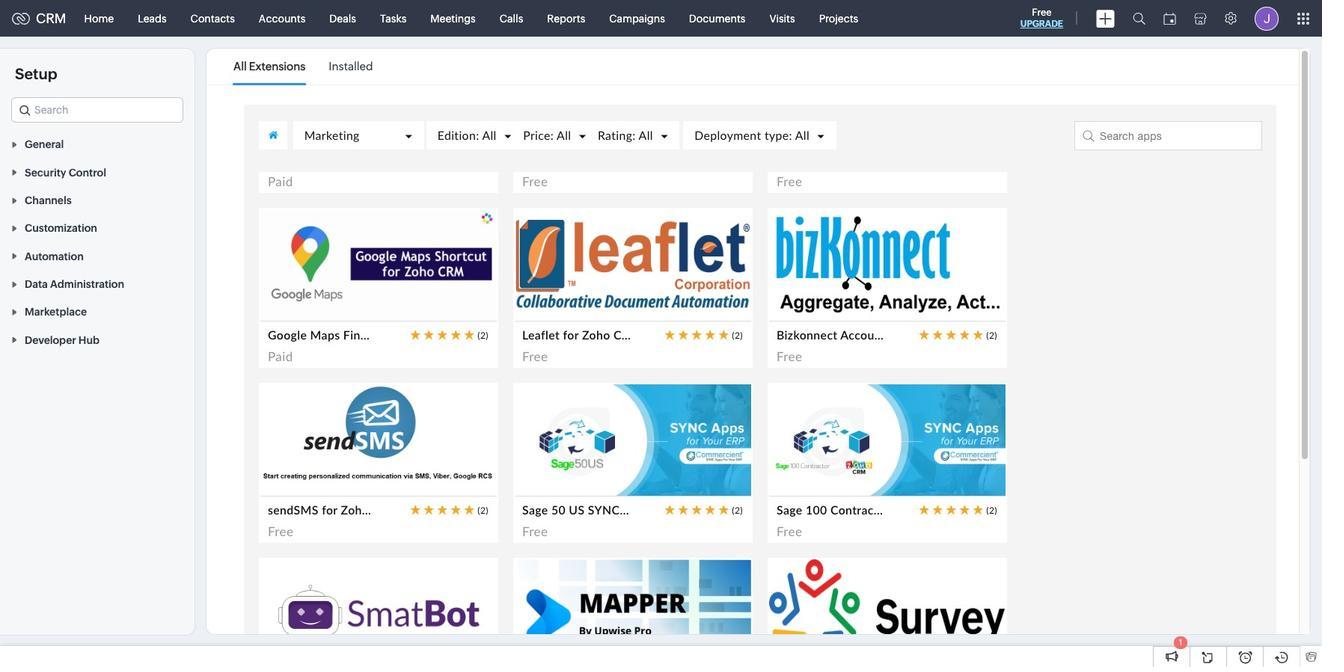 Task type: describe. For each thing, give the bounding box(es) containing it.
reports
[[547, 12, 585, 24]]

channels button
[[0, 186, 195, 214]]

leads link
[[126, 0, 179, 36]]

reports link
[[535, 0, 597, 36]]

crm
[[36, 10, 66, 26]]

accounts link
[[247, 0, 318, 36]]

search image
[[1133, 12, 1146, 25]]

visits
[[770, 12, 795, 24]]

data administration button
[[0, 270, 195, 298]]

home
[[84, 12, 114, 24]]

calls
[[500, 12, 523, 24]]

tasks link
[[368, 0, 419, 36]]

campaigns
[[609, 12, 665, 24]]

leads
[[138, 12, 167, 24]]

projects
[[819, 12, 859, 24]]

crm link
[[12, 10, 66, 26]]

upgrade
[[1021, 19, 1063, 29]]

all extensions link
[[233, 49, 306, 84]]

all
[[233, 60, 247, 73]]

marketplace
[[25, 306, 87, 318]]

meetings link
[[419, 0, 488, 36]]

installed
[[329, 60, 373, 73]]

tasks
[[380, 12, 407, 24]]

profile image
[[1255, 6, 1279, 30]]

developer
[[25, 334, 76, 346]]

data administration
[[25, 278, 124, 290]]

administration
[[50, 278, 124, 290]]

logo image
[[12, 12, 30, 24]]

contacts
[[191, 12, 235, 24]]

Search text field
[[12, 98, 183, 122]]

search element
[[1124, 0, 1155, 37]]

customization button
[[0, 214, 195, 242]]

free upgrade
[[1021, 7, 1063, 29]]

hub
[[78, 334, 100, 346]]



Task type: vqa. For each thing, say whether or not it's contained in the screenshot.
'All'
yes



Task type: locate. For each thing, give the bounding box(es) containing it.
extensions
[[249, 60, 306, 73]]

campaigns link
[[597, 0, 677, 36]]

developer hub
[[25, 334, 100, 346]]

calendar image
[[1164, 12, 1176, 24]]

channels
[[25, 195, 72, 207]]

data
[[25, 278, 48, 290]]

None field
[[11, 97, 183, 123]]

accounts
[[259, 12, 306, 24]]

documents link
[[677, 0, 758, 36]]

deals
[[330, 12, 356, 24]]

automation button
[[0, 242, 195, 270]]

contacts link
[[179, 0, 247, 36]]

automation
[[25, 250, 84, 262]]

projects link
[[807, 0, 871, 36]]

security control button
[[0, 158, 195, 186]]

meetings
[[431, 12, 476, 24]]

general button
[[0, 130, 195, 158]]

developer hub button
[[0, 326, 195, 354]]

deals link
[[318, 0, 368, 36]]

1
[[1179, 638, 1183, 647]]

security
[[25, 167, 66, 179]]

visits link
[[758, 0, 807, 36]]

create menu image
[[1096, 9, 1115, 27]]

home link
[[72, 0, 126, 36]]

security control
[[25, 167, 106, 179]]

profile element
[[1246, 0, 1288, 36]]

customization
[[25, 223, 97, 235]]

installed link
[[329, 49, 373, 84]]

all extensions
[[233, 60, 306, 73]]

control
[[69, 167, 106, 179]]

calls link
[[488, 0, 535, 36]]

general
[[25, 139, 64, 151]]

setup
[[15, 65, 57, 82]]

free
[[1032, 7, 1052, 18]]

documents
[[689, 12, 746, 24]]

marketplace button
[[0, 298, 195, 326]]

create menu element
[[1087, 0, 1124, 36]]



